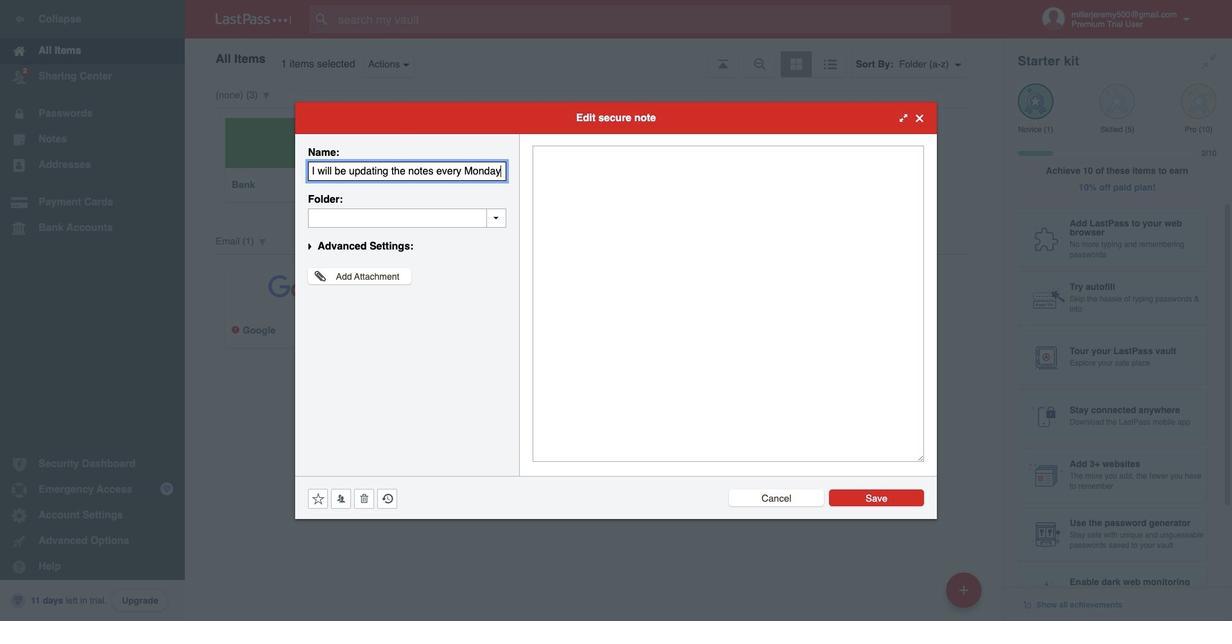 Task type: vqa. For each thing, say whether or not it's contained in the screenshot.
Alert
no



Task type: describe. For each thing, give the bounding box(es) containing it.
Search search field
[[309, 5, 976, 33]]

lastpass image
[[216, 13, 291, 25]]

new item navigation
[[942, 569, 990, 621]]

main navigation navigation
[[0, 0, 185, 621]]



Task type: locate. For each thing, give the bounding box(es) containing it.
new item image
[[960, 586, 969, 595]]

vault options navigation
[[185, 39, 1003, 77]]

None text field
[[308, 162, 507, 181]]

dialog
[[295, 102, 937, 519]]

search my vault text field
[[309, 5, 976, 33]]

None text field
[[533, 146, 924, 462], [308, 209, 507, 228], [533, 146, 924, 462], [308, 209, 507, 228]]



